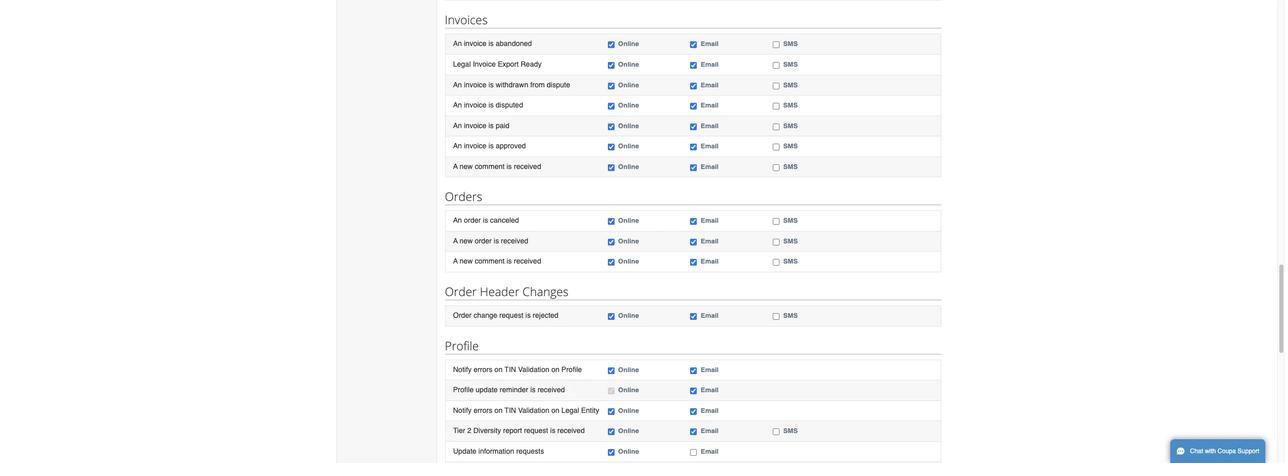 Task type: describe. For each thing, give the bounding box(es) containing it.
3 new from the top
[[460, 257, 473, 266]]

withdrawn
[[496, 80, 529, 89]]

9 online from the top
[[619, 237, 639, 245]]

is down 'canceled'
[[494, 237, 499, 245]]

on up notify errors on tin validation on legal entity
[[552, 365, 560, 374]]

0 horizontal spatial legal
[[453, 60, 471, 68]]

is left paid
[[489, 121, 494, 130]]

profile for profile
[[445, 338, 479, 354]]

errors for notify errors on tin validation on legal entity
[[474, 406, 493, 415]]

3 online from the top
[[619, 81, 639, 89]]

an invoice is disputed
[[453, 101, 523, 109]]

1 vertical spatial order
[[475, 237, 492, 245]]

10 email from the top
[[701, 258, 719, 266]]

notify errors on tin validation on profile
[[453, 365, 582, 374]]

5 sms from the top
[[784, 122, 798, 130]]

5 online from the top
[[619, 122, 639, 130]]

an invoice is abandoned
[[453, 40, 532, 48]]

chat with coupa support button
[[1171, 440, 1266, 463]]

14 online from the top
[[619, 407, 639, 415]]

7 sms from the top
[[784, 163, 798, 171]]

3 a from the top
[[453, 257, 458, 266]]

ready
[[521, 60, 542, 68]]

validation for profile
[[518, 365, 550, 374]]

is down 'a new order is received'
[[507, 257, 512, 266]]

1 a new comment is received from the top
[[453, 162, 541, 171]]

16 email from the top
[[701, 448, 719, 456]]

tin for legal
[[505, 406, 516, 415]]

entity
[[581, 406, 600, 415]]

invoice for abandoned
[[464, 40, 487, 48]]

is left disputed
[[489, 101, 494, 109]]

2
[[468, 427, 472, 435]]

1 a from the top
[[453, 162, 458, 171]]

1 comment from the top
[[475, 162, 505, 171]]

on up profile update reminder is received
[[495, 365, 503, 374]]

13 online from the top
[[619, 386, 639, 394]]

order for order header changes
[[445, 283, 477, 300]]

12 sms from the top
[[784, 427, 798, 435]]

dispute
[[547, 80, 570, 89]]

change
[[474, 311, 498, 320]]

errors for notify errors on tin validation on profile
[[474, 365, 493, 374]]

tier 2 diversity report request is received
[[453, 427, 585, 435]]

received down 'canceled'
[[501, 237, 529, 245]]

chat with coupa support
[[1191, 448, 1260, 455]]

notify for notify errors on tin validation on profile
[[453, 365, 472, 374]]

0 horizontal spatial request
[[500, 311, 524, 320]]

on left entity
[[552, 406, 560, 415]]

6 online from the top
[[619, 142, 639, 150]]

chat
[[1191, 448, 1204, 455]]

coupa
[[1218, 448, 1237, 455]]

2 new from the top
[[460, 237, 473, 245]]

6 sms from the top
[[784, 142, 798, 150]]

2 a from the top
[[453, 237, 458, 245]]

header
[[480, 283, 520, 300]]

report
[[503, 427, 522, 435]]

10 online from the top
[[619, 258, 639, 266]]

4 sms from the top
[[784, 101, 798, 109]]

order change request is rejected
[[453, 311, 559, 320]]

abandoned
[[496, 40, 532, 48]]

1 vertical spatial profile
[[562, 365, 582, 374]]

is left rejected
[[526, 311, 531, 320]]

invoice for paid
[[464, 121, 487, 130]]

an for an invoice is withdrawn from dispute
[[453, 80, 462, 89]]

1 email from the top
[[701, 40, 719, 48]]

3 email from the top
[[701, 81, 719, 89]]

0 vertical spatial order
[[464, 216, 481, 225]]

received up notify errors on tin validation on legal entity
[[538, 386, 565, 394]]

an for an invoice is paid
[[453, 121, 462, 130]]

is down notify errors on tin validation on legal entity
[[550, 427, 556, 435]]

2 comment from the top
[[475, 257, 505, 266]]

12 online from the top
[[619, 366, 639, 374]]

support
[[1238, 448, 1260, 455]]

9 email from the top
[[701, 237, 719, 245]]

update information requests
[[453, 447, 544, 456]]

requests
[[517, 447, 544, 456]]

rejected
[[533, 311, 559, 320]]

5 email from the top
[[701, 122, 719, 130]]

diversity
[[474, 427, 501, 435]]

10 sms from the top
[[784, 258, 798, 266]]

tin for profile
[[505, 365, 516, 374]]



Task type: vqa. For each thing, say whether or not it's contained in the screenshot.
1st Selected list box from the bottom
no



Task type: locate. For each thing, give the bounding box(es) containing it.
3 sms from the top
[[784, 81, 798, 89]]

order header changes
[[445, 283, 569, 300]]

invoice
[[473, 60, 496, 68]]

an
[[453, 40, 462, 48], [453, 80, 462, 89], [453, 101, 462, 109], [453, 121, 462, 130], [453, 142, 462, 150], [453, 216, 462, 225]]

canceled
[[490, 216, 519, 225]]

1 vertical spatial tin
[[505, 406, 516, 415]]

on
[[495, 365, 503, 374], [552, 365, 560, 374], [495, 406, 503, 415], [552, 406, 560, 415]]

invoice down invoice
[[464, 80, 487, 89]]

invoice up the an invoice is paid
[[464, 101, 487, 109]]

15 online from the top
[[619, 427, 639, 435]]

1 invoice from the top
[[464, 40, 487, 48]]

request up requests
[[524, 427, 548, 435]]

validation up reminder
[[518, 365, 550, 374]]

1 vertical spatial legal
[[562, 406, 579, 415]]

2 an from the top
[[453, 80, 462, 89]]

0 vertical spatial tin
[[505, 365, 516, 374]]

an down an invoice is disputed on the left top
[[453, 121, 462, 130]]

is right reminder
[[531, 386, 536, 394]]

8 sms from the top
[[784, 217, 798, 225]]

2 invoice from the top
[[464, 80, 487, 89]]

notify errors on tin validation on legal entity
[[453, 406, 600, 415]]

an for an invoice is abandoned
[[453, 40, 462, 48]]

an order is canceled
[[453, 216, 519, 225]]

1 online from the top
[[619, 40, 639, 48]]

a up orders
[[453, 162, 458, 171]]

4 invoice from the top
[[464, 121, 487, 130]]

order left change
[[453, 311, 472, 320]]

order up change
[[445, 283, 477, 300]]

7 email from the top
[[701, 163, 719, 171]]

legal left entity
[[562, 406, 579, 415]]

11 online from the top
[[619, 312, 639, 320]]

order down orders
[[464, 216, 481, 225]]

16 online from the top
[[619, 448, 639, 456]]

1 vertical spatial comment
[[475, 257, 505, 266]]

5 an from the top
[[453, 142, 462, 150]]

an invoice is approved
[[453, 142, 526, 150]]

an invoice is paid
[[453, 121, 510, 130]]

invoice for withdrawn
[[464, 80, 487, 89]]

an down the an invoice is paid
[[453, 142, 462, 150]]

is down approved
[[507, 162, 512, 171]]

1 an from the top
[[453, 40, 462, 48]]

1 vertical spatial a
[[453, 237, 458, 245]]

request
[[500, 311, 524, 320], [524, 427, 548, 435]]

tin
[[505, 365, 516, 374], [505, 406, 516, 415]]

profile
[[445, 338, 479, 354], [562, 365, 582, 374], [453, 386, 474, 394]]

15 email from the top
[[701, 427, 719, 435]]

1 vertical spatial notify
[[453, 406, 472, 415]]

1 validation from the top
[[518, 365, 550, 374]]

profile down change
[[445, 338, 479, 354]]

0 vertical spatial legal
[[453, 60, 471, 68]]

2 notify from the top
[[453, 406, 472, 415]]

profile update reminder is received
[[453, 386, 565, 394]]

validation up tier 2 diversity report request is received
[[518, 406, 550, 415]]

received down approved
[[514, 162, 541, 171]]

9 sms from the top
[[784, 237, 798, 245]]

new down an order is canceled
[[460, 237, 473, 245]]

an down invoices
[[453, 40, 462, 48]]

14 email from the top
[[701, 407, 719, 415]]

is up 'legal invoice export ready'
[[489, 40, 494, 48]]

approved
[[496, 142, 526, 150]]

legal left invoice
[[453, 60, 471, 68]]

export
[[498, 60, 519, 68]]

update
[[453, 447, 477, 456]]

a new comment is received down 'a new order is received'
[[453, 257, 541, 266]]

legal
[[453, 60, 471, 68], [562, 406, 579, 415]]

2 validation from the top
[[518, 406, 550, 415]]

notify up profile update reminder is received
[[453, 365, 472, 374]]

2 errors from the top
[[474, 406, 493, 415]]

legal invoice export ready
[[453, 60, 542, 68]]

0 vertical spatial validation
[[518, 365, 550, 374]]

online
[[619, 40, 639, 48], [619, 60, 639, 68], [619, 81, 639, 89], [619, 101, 639, 109], [619, 122, 639, 130], [619, 142, 639, 150], [619, 163, 639, 171], [619, 217, 639, 225], [619, 237, 639, 245], [619, 258, 639, 266], [619, 312, 639, 320], [619, 366, 639, 374], [619, 386, 639, 394], [619, 407, 639, 415], [619, 427, 639, 435], [619, 448, 639, 456]]

1 new from the top
[[460, 162, 473, 171]]

a new comment is received down an invoice is approved
[[453, 162, 541, 171]]

a down 'a new order is received'
[[453, 257, 458, 266]]

invoice up invoice
[[464, 40, 487, 48]]

on down profile update reminder is received
[[495, 406, 503, 415]]

1 sms from the top
[[784, 40, 798, 48]]

order for order change request is rejected
[[453, 311, 472, 320]]

1 vertical spatial errors
[[474, 406, 493, 415]]

notify
[[453, 365, 472, 374], [453, 406, 472, 415]]

errors
[[474, 365, 493, 374], [474, 406, 493, 415]]

validation for legal
[[518, 406, 550, 415]]

a
[[453, 162, 458, 171], [453, 237, 458, 245], [453, 257, 458, 266]]

is left approved
[[489, 142, 494, 150]]

received up changes on the left bottom of page
[[514, 257, 541, 266]]

order
[[445, 283, 477, 300], [453, 311, 472, 320]]

profile left update
[[453, 386, 474, 394]]

profile for profile update reminder is received
[[453, 386, 474, 394]]

2 tin from the top
[[505, 406, 516, 415]]

received
[[514, 162, 541, 171], [501, 237, 529, 245], [514, 257, 541, 266], [538, 386, 565, 394], [558, 427, 585, 435]]

1 horizontal spatial legal
[[562, 406, 579, 415]]

6 email from the top
[[701, 142, 719, 150]]

with
[[1206, 448, 1217, 455]]

comment down 'a new order is received'
[[475, 257, 505, 266]]

errors down update
[[474, 406, 493, 415]]

invoices
[[445, 12, 488, 28]]

1 tin from the top
[[505, 365, 516, 374]]

invoice for disputed
[[464, 101, 487, 109]]

1 vertical spatial new
[[460, 237, 473, 245]]

new
[[460, 162, 473, 171], [460, 237, 473, 245], [460, 257, 473, 266]]

orders
[[445, 188, 483, 205]]

profile up entity
[[562, 365, 582, 374]]

8 online from the top
[[619, 217, 639, 225]]

invoice
[[464, 40, 487, 48], [464, 80, 487, 89], [464, 101, 487, 109], [464, 121, 487, 130], [464, 142, 487, 150]]

an for an invoice is approved
[[453, 142, 462, 150]]

an invoice is withdrawn from dispute
[[453, 80, 570, 89]]

7 online from the top
[[619, 163, 639, 171]]

information
[[479, 447, 515, 456]]

order down an order is canceled
[[475, 237, 492, 245]]

sms
[[784, 40, 798, 48], [784, 60, 798, 68], [784, 81, 798, 89], [784, 101, 798, 109], [784, 122, 798, 130], [784, 142, 798, 150], [784, 163, 798, 171], [784, 217, 798, 225], [784, 237, 798, 245], [784, 258, 798, 266], [784, 312, 798, 320], [784, 427, 798, 435]]

disputed
[[496, 101, 523, 109]]

4 email from the top
[[701, 101, 719, 109]]

0 vertical spatial notify
[[453, 365, 472, 374]]

11 email from the top
[[701, 312, 719, 320]]

0 vertical spatial order
[[445, 283, 477, 300]]

2 vertical spatial a
[[453, 257, 458, 266]]

changes
[[523, 283, 569, 300]]

12 email from the top
[[701, 366, 719, 374]]

5 invoice from the top
[[464, 142, 487, 150]]

0 vertical spatial a
[[453, 162, 458, 171]]

update
[[476, 386, 498, 394]]

an for an invoice is disputed
[[453, 101, 462, 109]]

0 vertical spatial profile
[[445, 338, 479, 354]]

8 email from the top
[[701, 217, 719, 225]]

2 email from the top
[[701, 60, 719, 68]]

invoice for approved
[[464, 142, 487, 150]]

1 errors from the top
[[474, 365, 493, 374]]

an up an invoice is disputed on the left top
[[453, 80, 462, 89]]

0 vertical spatial errors
[[474, 365, 493, 374]]

1 vertical spatial a new comment is received
[[453, 257, 541, 266]]

is up an invoice is disputed on the left top
[[489, 80, 494, 89]]

4 online from the top
[[619, 101, 639, 109]]

tin up profile update reminder is received
[[505, 365, 516, 374]]

an up the an invoice is paid
[[453, 101, 462, 109]]

2 sms from the top
[[784, 60, 798, 68]]

1 vertical spatial order
[[453, 311, 472, 320]]

email
[[701, 40, 719, 48], [701, 60, 719, 68], [701, 81, 719, 89], [701, 101, 719, 109], [701, 122, 719, 130], [701, 142, 719, 150], [701, 163, 719, 171], [701, 217, 719, 225], [701, 237, 719, 245], [701, 258, 719, 266], [701, 312, 719, 320], [701, 366, 719, 374], [701, 386, 719, 394], [701, 407, 719, 415], [701, 427, 719, 435], [701, 448, 719, 456]]

2 online from the top
[[619, 60, 639, 68]]

0 vertical spatial comment
[[475, 162, 505, 171]]

validation
[[518, 365, 550, 374], [518, 406, 550, 415]]

new down 'a new order is received'
[[460, 257, 473, 266]]

0 vertical spatial request
[[500, 311, 524, 320]]

2 a new comment is received from the top
[[453, 257, 541, 266]]

0 vertical spatial new
[[460, 162, 473, 171]]

request down order header changes
[[500, 311, 524, 320]]

6 an from the top
[[453, 216, 462, 225]]

tin down profile update reminder is received
[[505, 406, 516, 415]]

new up orders
[[460, 162, 473, 171]]

an for an order is canceled
[[453, 216, 462, 225]]

notify up the tier on the bottom of the page
[[453, 406, 472, 415]]

0 vertical spatial a new comment is received
[[453, 162, 541, 171]]

3 invoice from the top
[[464, 101, 487, 109]]

invoice down an invoice is disputed on the left top
[[464, 121, 487, 130]]

is left 'canceled'
[[483, 216, 488, 225]]

3 an from the top
[[453, 101, 462, 109]]

notify for notify errors on tin validation on legal entity
[[453, 406, 472, 415]]

from
[[531, 80, 545, 89]]

errors up update
[[474, 365, 493, 374]]

comment down an invoice is approved
[[475, 162, 505, 171]]

None checkbox
[[773, 62, 780, 69], [773, 82, 780, 89], [773, 103, 780, 110], [608, 123, 615, 130], [691, 123, 697, 130], [608, 144, 615, 151], [773, 144, 780, 151], [608, 164, 615, 171], [773, 164, 780, 171], [608, 218, 615, 225], [773, 218, 780, 225], [608, 259, 615, 266], [608, 368, 615, 374], [608, 388, 615, 395], [608, 408, 615, 415], [691, 408, 697, 415], [691, 429, 697, 436], [773, 429, 780, 436], [608, 449, 615, 456], [691, 449, 697, 456], [773, 62, 780, 69], [773, 82, 780, 89], [773, 103, 780, 110], [608, 123, 615, 130], [691, 123, 697, 130], [608, 144, 615, 151], [773, 144, 780, 151], [608, 164, 615, 171], [773, 164, 780, 171], [608, 218, 615, 225], [773, 218, 780, 225], [608, 259, 615, 266], [608, 368, 615, 374], [608, 388, 615, 395], [608, 408, 615, 415], [691, 408, 697, 415], [691, 429, 697, 436], [773, 429, 780, 436], [608, 449, 615, 456], [691, 449, 697, 456]]

2 vertical spatial profile
[[453, 386, 474, 394]]

a new comment is received
[[453, 162, 541, 171], [453, 257, 541, 266]]

comment
[[475, 162, 505, 171], [475, 257, 505, 266]]

is
[[489, 40, 494, 48], [489, 80, 494, 89], [489, 101, 494, 109], [489, 121, 494, 130], [489, 142, 494, 150], [507, 162, 512, 171], [483, 216, 488, 225], [494, 237, 499, 245], [507, 257, 512, 266], [526, 311, 531, 320], [531, 386, 536, 394], [550, 427, 556, 435]]

1 vertical spatial request
[[524, 427, 548, 435]]

tier
[[453, 427, 466, 435]]

paid
[[496, 121, 510, 130]]

reminder
[[500, 386, 529, 394]]

a new order is received
[[453, 237, 529, 245]]

13 email from the top
[[701, 386, 719, 394]]

invoice down the an invoice is paid
[[464, 142, 487, 150]]

1 vertical spatial validation
[[518, 406, 550, 415]]

1 notify from the top
[[453, 365, 472, 374]]

1 horizontal spatial request
[[524, 427, 548, 435]]

an down orders
[[453, 216, 462, 225]]

2 vertical spatial new
[[460, 257, 473, 266]]

None checkbox
[[608, 42, 615, 48], [691, 42, 697, 48], [773, 42, 780, 48], [608, 62, 615, 69], [691, 62, 697, 69], [608, 82, 615, 89], [691, 82, 697, 89], [608, 103, 615, 110], [691, 103, 697, 110], [773, 123, 780, 130], [691, 144, 697, 151], [691, 164, 697, 171], [691, 218, 697, 225], [608, 239, 615, 246], [691, 239, 697, 246], [773, 239, 780, 246], [691, 259, 697, 266], [773, 259, 780, 266], [608, 313, 615, 320], [691, 313, 697, 320], [773, 313, 780, 320], [691, 368, 697, 374], [691, 388, 697, 395], [608, 429, 615, 436], [608, 42, 615, 48], [691, 42, 697, 48], [773, 42, 780, 48], [608, 62, 615, 69], [691, 62, 697, 69], [608, 82, 615, 89], [691, 82, 697, 89], [608, 103, 615, 110], [691, 103, 697, 110], [773, 123, 780, 130], [691, 144, 697, 151], [691, 164, 697, 171], [691, 218, 697, 225], [608, 239, 615, 246], [691, 239, 697, 246], [773, 239, 780, 246], [691, 259, 697, 266], [773, 259, 780, 266], [608, 313, 615, 320], [691, 313, 697, 320], [773, 313, 780, 320], [691, 368, 697, 374], [691, 388, 697, 395], [608, 429, 615, 436]]

order
[[464, 216, 481, 225], [475, 237, 492, 245]]

4 an from the top
[[453, 121, 462, 130]]

a down an order is canceled
[[453, 237, 458, 245]]

received down entity
[[558, 427, 585, 435]]

11 sms from the top
[[784, 312, 798, 320]]



